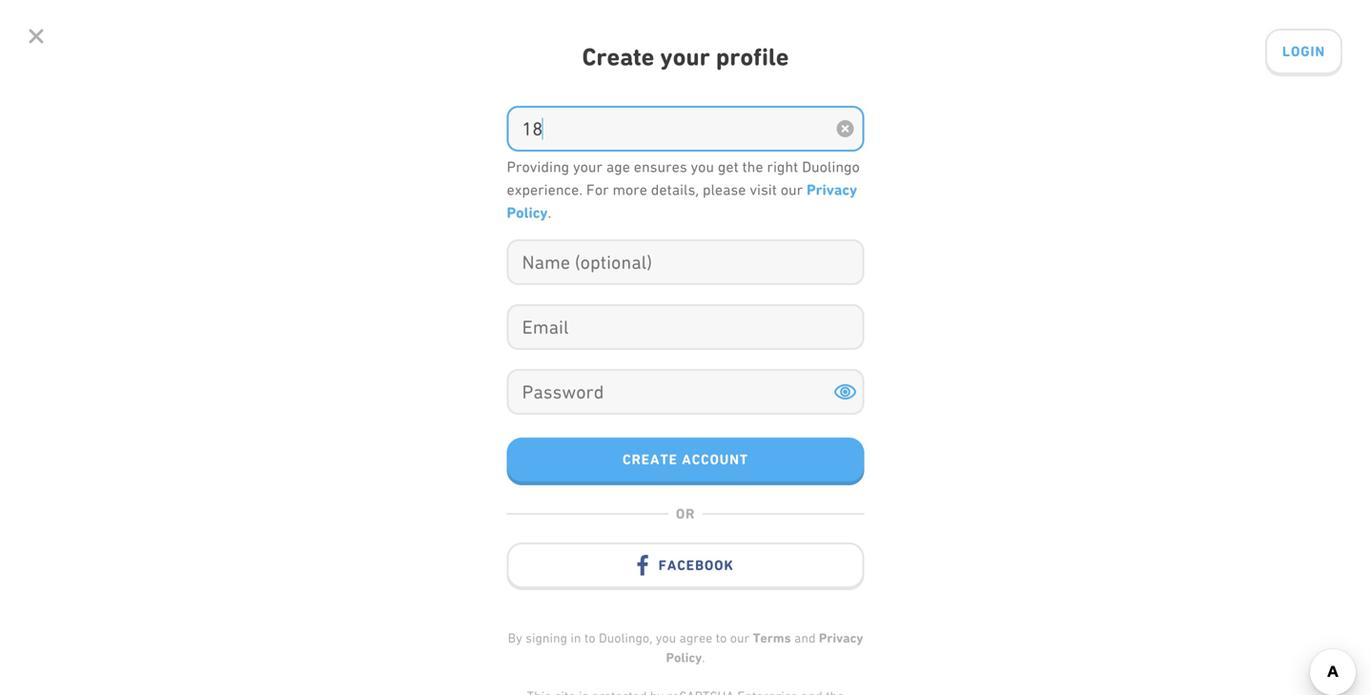 Task type: describe. For each thing, give the bounding box(es) containing it.
to right time
[[598, 370, 624, 406]]

ensures
[[634, 158, 687, 175]]

by
[[508, 630, 522, 646]]

create for create your profile
[[582, 42, 654, 72]]

Email email field
[[509, 306, 862, 348]]

and inside by signing in to duolingo, you agree to our terms and
[[794, 630, 816, 646]]

create a profile to save your progress and continue learning for free.
[[432, 435, 940, 455]]

1 vertical spatial privacy policy
[[666, 630, 863, 666]]

right
[[767, 158, 798, 175]]

time
[[524, 370, 591, 406]]

create for create account
[[623, 451, 678, 468]]

0 vertical spatial privacy policy
[[507, 181, 857, 222]]

experience.
[[507, 181, 583, 198]]

visit
[[750, 181, 777, 198]]

you inside by signing in to duolingo, you agree to our terms and
[[656, 630, 676, 646]]

signing
[[526, 630, 567, 646]]

providing
[[507, 158, 569, 175]]

to left save
[[550, 435, 564, 455]]

1 vertical spatial privacy
[[819, 630, 863, 646]]

profile!
[[748, 370, 847, 406]]

0 vertical spatial policy
[[507, 204, 548, 222]]

save
[[568, 435, 603, 455]]

get
[[718, 158, 739, 175]]

create a profile button
[[543, 483, 829, 531]]

facebook
[[659, 557, 734, 574]]

duolingo,
[[599, 630, 653, 646]]

by signing in to duolingo, you agree to our terms and
[[508, 630, 819, 646]]

account
[[682, 451, 748, 468]]

our inside providing your age ensures you get the right duolingo experience. for more details, please visit our
[[781, 181, 803, 198]]

please
[[703, 181, 746, 198]]

create
[[631, 370, 717, 406]]

to right 'in'
[[584, 630, 596, 646]]

our inside by signing in to duolingo, you agree to our terms and
[[730, 630, 750, 646]]

1 vertical spatial .
[[702, 650, 705, 665]]

terms link
[[753, 630, 791, 646]]

Age text field
[[509, 108, 832, 150]]

terms
[[753, 630, 791, 646]]

age
[[606, 158, 630, 175]]

create for create a profile to save your progress and continue learning for free.
[[432, 435, 480, 455]]

for
[[880, 435, 901, 455]]

or
[[676, 505, 695, 522]]

a for create a profile to save your progress and continue learning for free.
[[484, 435, 493, 455]]

to right agree
[[716, 630, 727, 646]]

agree
[[679, 630, 713, 646]]

create account
[[623, 451, 748, 468]]

progress
[[644, 435, 711, 455]]



Task type: vqa. For each thing, say whether or not it's contained in the screenshot.
Check on the right
no



Task type: locate. For each thing, give the bounding box(es) containing it.
create
[[582, 42, 654, 72], [432, 435, 480, 455], [623, 451, 678, 468], [619, 497, 674, 513]]

time to create a profile!
[[524, 370, 847, 406]]

0 horizontal spatial .
[[548, 204, 551, 221]]

0 vertical spatial .
[[548, 204, 551, 221]]

1 vertical spatial privacy policy link
[[666, 630, 863, 666]]

. down experience.
[[548, 204, 551, 221]]

. down agree
[[702, 650, 705, 665]]

privacy policy link
[[507, 181, 857, 222], [666, 630, 863, 666]]

Password password field
[[509, 371, 832, 413]]

.
[[548, 204, 551, 221], [702, 650, 705, 665]]

0 vertical spatial and
[[715, 435, 743, 455]]

your up age text field
[[660, 42, 710, 72]]

free.
[[906, 435, 940, 455]]

1 vertical spatial profile
[[497, 435, 546, 455]]

learning
[[814, 435, 876, 455]]

0 vertical spatial profile
[[716, 42, 789, 72]]

create a profile
[[619, 497, 752, 513]]

profile
[[716, 42, 789, 72], [497, 435, 546, 455], [692, 497, 752, 513]]

1 vertical spatial a
[[484, 435, 493, 455]]

later button
[[543, 545, 829, 593]]

policy
[[507, 204, 548, 222], [666, 650, 702, 666]]

you left agree
[[656, 630, 676, 646]]

a for create a profile
[[678, 497, 688, 513]]

1 horizontal spatial a
[[678, 497, 688, 513]]

1 vertical spatial you
[[656, 630, 676, 646]]

profile inside button
[[692, 497, 752, 513]]

policy down experience.
[[507, 204, 548, 222]]

profile for create your profile
[[716, 42, 789, 72]]

you
[[691, 158, 714, 175], [656, 630, 676, 646]]

2 vertical spatial profile
[[692, 497, 752, 513]]

1 horizontal spatial your
[[607, 435, 640, 455]]

privacy policy
[[507, 181, 857, 222], [666, 630, 863, 666]]

0 horizontal spatial a
[[484, 435, 493, 455]]

1 vertical spatial our
[[730, 630, 750, 646]]

create for create a profile
[[619, 497, 674, 513]]

0 horizontal spatial you
[[656, 630, 676, 646]]

your right save
[[607, 435, 640, 455]]

1 horizontal spatial our
[[781, 181, 803, 198]]

profile for create a profile
[[692, 497, 752, 513]]

1 horizontal spatial and
[[794, 630, 816, 646]]

2 horizontal spatial a
[[725, 370, 741, 406]]

0 vertical spatial our
[[781, 181, 803, 198]]

a inside button
[[678, 497, 688, 513]]

login
[[1282, 43, 1325, 60]]

0 vertical spatial privacy policy link
[[507, 181, 857, 222]]

1 vertical spatial and
[[794, 630, 816, 646]]

your
[[660, 42, 710, 72], [573, 158, 603, 175], [607, 435, 640, 455]]

Name (optional) text field
[[509, 241, 862, 283]]

2 vertical spatial your
[[607, 435, 640, 455]]

for
[[586, 181, 609, 198]]

providing your age ensures you get the right duolingo experience. for more details, please visit our
[[507, 158, 860, 198]]

later
[[663, 560, 709, 576]]

more
[[613, 181, 647, 198]]

0 horizontal spatial policy
[[507, 204, 548, 222]]

and right terms link
[[794, 630, 816, 646]]

our down right
[[781, 181, 803, 198]]

details,
[[651, 181, 699, 198]]

create your profile
[[582, 42, 789, 72]]

privacy
[[807, 181, 857, 199], [819, 630, 863, 646]]

duolingo
[[802, 158, 860, 175]]

0 vertical spatial a
[[725, 370, 741, 406]]

your for create
[[660, 42, 710, 72]]

0 horizontal spatial our
[[730, 630, 750, 646]]

2 horizontal spatial your
[[660, 42, 710, 72]]

and left continue at the bottom right of page
[[715, 435, 743, 455]]

you inside providing your age ensures you get the right duolingo experience. for more details, please visit our
[[691, 158, 714, 175]]

1 horizontal spatial policy
[[666, 650, 702, 666]]

our
[[781, 181, 803, 198], [730, 630, 750, 646]]

privacy right terms link
[[819, 630, 863, 646]]

and
[[715, 435, 743, 455], [794, 630, 816, 646]]

1 horizontal spatial you
[[691, 158, 714, 175]]

in
[[571, 630, 581, 646]]

0 horizontal spatial and
[[715, 435, 743, 455]]

1 vertical spatial your
[[573, 158, 603, 175]]

0 vertical spatial privacy
[[807, 181, 857, 199]]

privacy down "duolingo"
[[807, 181, 857, 199]]

1 vertical spatial policy
[[666, 650, 702, 666]]

policy down agree
[[666, 650, 702, 666]]

0 horizontal spatial your
[[573, 158, 603, 175]]

create inside button
[[619, 497, 674, 513]]

your inside providing your age ensures you get the right duolingo experience. for more details, please visit our
[[573, 158, 603, 175]]

0 vertical spatial you
[[691, 158, 714, 175]]

your for providing
[[573, 158, 603, 175]]

2 vertical spatial a
[[678, 497, 688, 513]]

profile for create a profile to save your progress and continue learning for free.
[[497, 435, 546, 455]]

1 horizontal spatial .
[[702, 650, 705, 665]]

create account button
[[507, 438, 864, 485]]

your up for
[[573, 158, 603, 175]]

continue
[[747, 435, 810, 455]]

0 vertical spatial your
[[660, 42, 710, 72]]

a
[[725, 370, 741, 406], [484, 435, 493, 455], [678, 497, 688, 513]]

login button
[[1265, 29, 1343, 76]]

you left get at right
[[691, 158, 714, 175]]

create inside button
[[623, 451, 678, 468]]

facebook button
[[507, 543, 864, 590]]

our left terms link
[[730, 630, 750, 646]]

to
[[598, 370, 624, 406], [550, 435, 564, 455], [584, 630, 596, 646], [716, 630, 727, 646]]

the
[[742, 158, 763, 175]]



